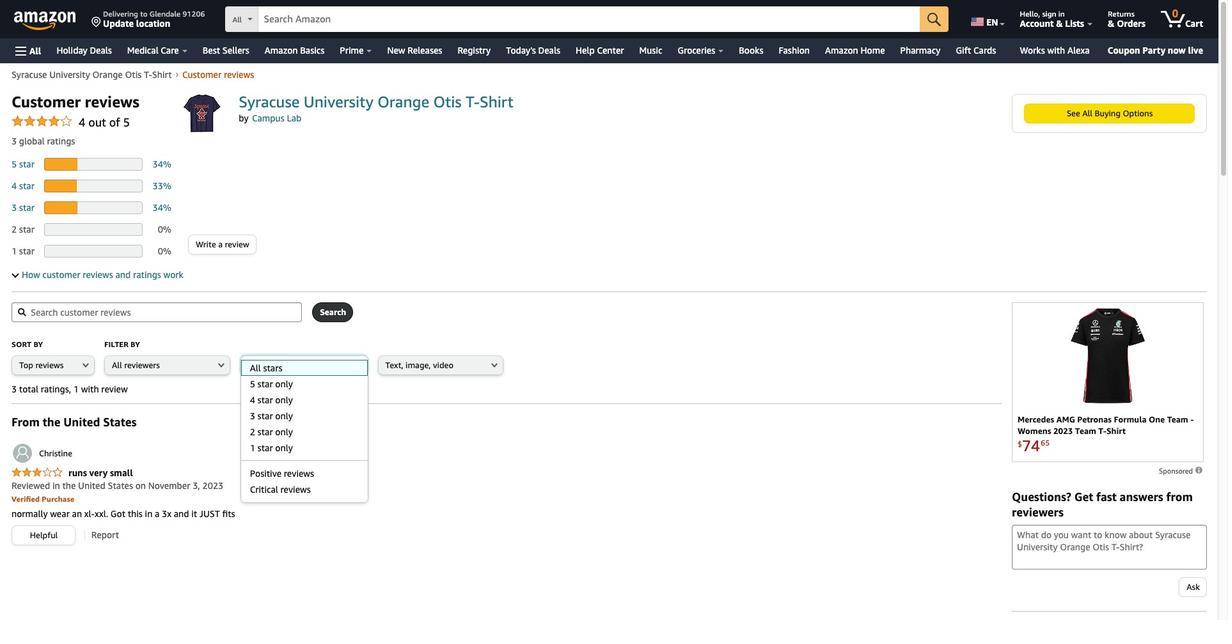Task type: locate. For each thing, give the bounding box(es) containing it.
leave feedback on sponsored ad element
[[1159, 467, 1204, 475]]

dropdown image left all stars
[[218, 363, 225, 368]]

in up 'purchase'
[[52, 480, 60, 491]]

What do you want to know about Syracuse University Orange Otis T-Shirt? text field
[[1012, 525, 1207, 570]]

1 horizontal spatial otis
[[433, 93, 462, 111]]

returns
[[1108, 9, 1135, 19]]

all inside all stars 5 star only 4 star only 3 star only 2 star only 1 star only
[[250, 363, 261, 374]]

all
[[233, 15, 242, 24], [29, 45, 41, 56], [1083, 108, 1093, 118], [112, 360, 122, 370], [249, 360, 259, 370], [250, 363, 261, 374]]

1 horizontal spatial customer
[[182, 69, 222, 80]]

university inside syracuse university orange otis t-shirt by campus lab
[[304, 93, 374, 111]]

2 deals from the left
[[538, 45, 560, 56]]

1 horizontal spatial orange
[[378, 93, 429, 111]]

the down runs very small link
[[62, 480, 76, 491]]

today's
[[506, 45, 536, 56]]

1 vertical spatial a
[[155, 509, 160, 520]]

2 vertical spatial 1
[[250, 443, 255, 454]]

progress bar inside 3 stars represent 34% of rating element
[[44, 202, 143, 214]]

0 horizontal spatial customer
[[12, 93, 81, 111]]

by right filter
[[131, 340, 140, 349]]

christine link
[[12, 443, 72, 464]]

1 horizontal spatial syracuse
[[239, 93, 300, 111]]

1 vertical spatial university
[[304, 93, 374, 111]]

4 up '3 star' link at left
[[12, 180, 17, 191]]

with
[[1048, 45, 1066, 56], [81, 384, 99, 395]]

by for sort by
[[34, 340, 43, 349]]

all inside button
[[29, 45, 41, 56]]

reviews inside dropdown button
[[83, 269, 113, 280]]

2 34% from the top
[[153, 202, 171, 213]]

& inside 'returns & orders'
[[1108, 18, 1115, 29]]

best
[[203, 45, 220, 56]]

5 star
[[12, 159, 37, 170]]

1 horizontal spatial 1
[[73, 384, 79, 395]]

dropdown image for top reviews
[[83, 363, 89, 368]]

university inside syracuse university orange otis t-shirt › customer reviews
[[49, 69, 90, 80]]

0 horizontal spatial orange
[[92, 69, 123, 80]]

xl-
[[84, 509, 95, 520]]

t- down "registry" link
[[466, 93, 480, 111]]

1 34% link from the top
[[153, 159, 171, 170]]

2 up 1 star
[[12, 224, 17, 235]]

shirt left the ›
[[152, 69, 172, 80]]

1 vertical spatial 2
[[250, 427, 255, 438]]

in right sign
[[1059, 9, 1065, 19]]

3 down 4 star link
[[12, 202, 17, 213]]

3 for 3 star
[[12, 202, 17, 213]]

0 vertical spatial the
[[43, 415, 61, 429]]

4 down all stars
[[250, 395, 255, 406]]

syracuse university orange otis t-shirt › customer reviews
[[12, 68, 254, 80]]

1 horizontal spatial t-
[[466, 93, 480, 111]]

0%
[[158, 224, 171, 235], [158, 246, 171, 257]]

a right write
[[218, 239, 223, 250]]

dropdown image for text, image, video
[[492, 363, 498, 368]]

2 progress bar from the top
[[44, 180, 143, 193]]

star
[[19, 159, 34, 170], [19, 180, 34, 191], [19, 202, 34, 213], [19, 224, 34, 235], [19, 246, 34, 257], [258, 379, 273, 390], [258, 395, 273, 406], [258, 411, 273, 422], [258, 427, 273, 438], [258, 443, 273, 454]]

fashion
[[779, 45, 810, 56]]

2 amazon from the left
[[825, 45, 858, 56]]

syracuse for syracuse university orange otis t-shirt › customer reviews
[[12, 69, 47, 80]]

review down "all reviewers"
[[101, 384, 128, 395]]

4 out of 5
[[79, 115, 130, 129]]

1 vertical spatial shirt
[[480, 93, 514, 111]]

runs
[[68, 468, 87, 479]]

0 horizontal spatial review
[[101, 384, 128, 395]]

3 for 3 total ratings, 1 with review
[[12, 384, 17, 395]]

1 vertical spatial 1
[[73, 384, 79, 395]]

3 down all stars
[[250, 411, 255, 422]]

stars inside all stars 5 star only 4 star only 3 star only 2 star only 1 star only
[[263, 363, 282, 374]]

shirt down "registry" link
[[480, 93, 514, 111]]

4 progress bar from the top
[[44, 223, 143, 236]]

5
[[123, 115, 130, 129], [12, 159, 17, 170], [250, 379, 255, 390]]

progress bar for 4 star
[[44, 180, 143, 193]]

1 horizontal spatial review
[[225, 239, 249, 250]]

2 & from the left
[[1108, 18, 1115, 29]]

1 star
[[12, 246, 37, 257]]

amazon image
[[14, 12, 76, 31]]

amazon left the 'home'
[[825, 45, 858, 56]]

university for syracuse university orange otis t-shirt › customer reviews
[[49, 69, 90, 80]]

1 vertical spatial ratings
[[133, 269, 161, 280]]

1 vertical spatial and
[[174, 509, 189, 520]]

deals right today's
[[538, 45, 560, 56]]

today's deals
[[506, 45, 560, 56]]

1 up expand image
[[12, 246, 17, 257]]

1 horizontal spatial dropdown image
[[218, 363, 225, 368]]

and left it
[[174, 509, 189, 520]]

34% link
[[153, 159, 171, 170], [153, 202, 171, 213]]

xxl.
[[95, 509, 108, 520]]

coupon party now live
[[1108, 45, 1203, 56]]

34%
[[153, 159, 171, 170], [153, 202, 171, 213]]

2 horizontal spatial in
[[1059, 9, 1065, 19]]

0
[[1173, 7, 1179, 20]]

reviewers inside questions? get fast answers from reviewers
[[1012, 505, 1064, 520]]

review right write
[[225, 239, 249, 250]]

dropdown image right video
[[492, 363, 498, 368]]

1 vertical spatial syracuse university orange otis t-shirt link
[[239, 93, 514, 111]]

0 horizontal spatial reviewers
[[124, 360, 160, 370]]

1 vertical spatial otis
[[433, 93, 462, 111]]

3 left total
[[12, 384, 17, 395]]

1 horizontal spatial the
[[62, 480, 76, 491]]

sort
[[12, 340, 32, 349]]

reviewed in the united states on november 3, 2023 verified purchase normally wear an xl-xxl. got this in a 3x and it just fits
[[12, 480, 235, 520]]

ratings
[[47, 136, 75, 147], [133, 269, 161, 280]]

states down small
[[108, 480, 133, 491]]

t- inside syracuse university orange otis t-shirt › customer reviews
[[144, 69, 152, 80]]

on
[[135, 480, 146, 491]]

0 horizontal spatial syracuse university orange otis t-shirt link
[[12, 69, 172, 80]]

main content containing customer reviews
[[0, 68, 1219, 292]]

customer
[[43, 269, 80, 280]]

only up 1 star only link
[[275, 427, 293, 438]]

shirt inside syracuse university orange otis t-shirt by campus lab
[[480, 93, 514, 111]]

help center
[[576, 45, 624, 56]]

0 vertical spatial with
[[1048, 45, 1066, 56]]

1 vertical spatial review
[[101, 384, 128, 395]]

deals right the holiday
[[90, 45, 112, 56]]

0 vertical spatial 4
[[79, 115, 85, 129]]

orange inside syracuse university orange otis t-shirt › customer reviews
[[92, 69, 123, 80]]

ratings left the 'work'
[[133, 269, 161, 280]]

0 vertical spatial and
[[115, 269, 131, 280]]

critical reviews link
[[241, 482, 368, 498]]

cart
[[1186, 18, 1203, 29]]

0% for 1 star
[[158, 246, 171, 257]]

by right the sort
[[34, 340, 43, 349]]

1 right ratings, at the left
[[73, 384, 79, 395]]

1 vertical spatial 0%
[[158, 246, 171, 257]]

1 vertical spatial with
[[81, 384, 99, 395]]

3 stars represent 34% of rating element
[[12, 197, 171, 219]]

main content
[[0, 68, 1219, 292]]

1 vertical spatial 4
[[12, 180, 17, 191]]

account
[[1020, 18, 1054, 29]]

progress bar down 4 stars represent 33% of rating element on the left top of the page
[[44, 202, 143, 214]]

by for filter by
[[131, 340, 140, 349]]

2 horizontal spatial by
[[239, 113, 249, 123]]

1 amazon from the left
[[265, 45, 298, 56]]

syracuse university orange otis t-shirt link down holiday deals link
[[12, 69, 172, 80]]

2 up positive
[[250, 427, 255, 438]]

shirt
[[152, 69, 172, 80], [480, 93, 514, 111]]

syracuse down the all button
[[12, 69, 47, 80]]

the inside reviewed in the united states on november 3, 2023 verified purchase normally wear an xl-xxl. got this in a 3x and it just fits
[[62, 480, 76, 491]]

amazon basics
[[265, 45, 325, 56]]

2 vertical spatial in
[[145, 509, 153, 520]]

1 vertical spatial in
[[52, 480, 60, 491]]

2 horizontal spatial 1
[[250, 443, 255, 454]]

0 vertical spatial 5
[[123, 115, 130, 129]]

2 only from the top
[[275, 395, 293, 406]]

0 vertical spatial university
[[49, 69, 90, 80]]

0 horizontal spatial deals
[[90, 45, 112, 56]]

otis inside syracuse university orange otis t-shirt › customer reviews
[[125, 69, 142, 80]]

hello, sign in
[[1020, 9, 1065, 19]]

syracuse inside syracuse university orange otis t-shirt by campus lab
[[239, 93, 300, 111]]

party
[[1143, 45, 1166, 56]]

care
[[161, 45, 179, 56]]

1 horizontal spatial reviewers
[[1012, 505, 1064, 520]]

and left the 'work'
[[115, 269, 131, 280]]

2 0% from the top
[[158, 246, 171, 257]]

1 horizontal spatial &
[[1108, 18, 1115, 29]]

orange inside syracuse university orange otis t-shirt by campus lab
[[378, 93, 429, 111]]

image,
[[406, 360, 431, 370]]

otis down releases at the left top of the page
[[433, 93, 462, 111]]

1 horizontal spatial 5
[[123, 115, 130, 129]]

united inside reviewed in the united states on november 3, 2023 verified purchase normally wear an xl-xxl. got this in a 3x and it just fits
[[78, 480, 105, 491]]

0 vertical spatial ratings
[[47, 136, 75, 147]]

search image
[[18, 308, 26, 316]]

1 deals from the left
[[90, 45, 112, 56]]

syracuse inside syracuse university orange otis t-shirt › customer reviews
[[12, 69, 47, 80]]

critical
[[250, 484, 278, 495]]

0 vertical spatial in
[[1059, 9, 1065, 19]]

best sellers
[[203, 45, 249, 56]]

progress bar up how customer reviews and ratings work dropdown button
[[44, 245, 143, 258]]

a inside write a review link
[[218, 239, 223, 250]]

5 down all stars
[[250, 379, 255, 390]]

1 vertical spatial 34% link
[[153, 202, 171, 213]]

filter
[[104, 340, 129, 349]]

0 horizontal spatial in
[[52, 480, 60, 491]]

0 horizontal spatial otis
[[125, 69, 142, 80]]

0 horizontal spatial by
[[34, 340, 43, 349]]

0% up the 'work'
[[158, 246, 171, 257]]

t- down "medical care"
[[144, 69, 152, 80]]

4 star
[[12, 180, 37, 191]]

1 vertical spatial customer
[[12, 93, 81, 111]]

verified purchase link
[[12, 493, 74, 504]]

3 total ratings, 1 with review
[[12, 384, 128, 395]]

1 horizontal spatial ratings
[[133, 269, 161, 280]]

4 for 4 star
[[12, 180, 17, 191]]

5 up 4 star link
[[12, 159, 17, 170]]

1 up positive
[[250, 443, 255, 454]]

progress bar down 5 stars represent 34% of rating element at the left top
[[44, 180, 143, 193]]

progress bar for 5 star
[[44, 158, 143, 171]]

3
[[12, 136, 17, 147], [12, 202, 17, 213], [12, 384, 17, 395], [250, 411, 255, 422]]

books link
[[731, 42, 771, 60]]

1 horizontal spatial and
[[174, 509, 189, 520]]

0 vertical spatial orange
[[92, 69, 123, 80]]

1 vertical spatial states
[[108, 480, 133, 491]]

today's deals link
[[499, 42, 568, 60]]

by left "campus"
[[239, 113, 249, 123]]

united down very
[[78, 480, 105, 491]]

91206
[[183, 9, 205, 19]]

customer inside syracuse university orange otis t-shirt › customer reviews
[[182, 69, 222, 80]]

amazon left basics
[[265, 45, 298, 56]]

& left orders
[[1108, 18, 1115, 29]]

Search Amazon text field
[[259, 7, 920, 31]]

34% link down 33%
[[153, 202, 171, 213]]

0 horizontal spatial shirt
[[152, 69, 172, 80]]

dropdown image
[[83, 363, 89, 368], [218, 363, 225, 368], [492, 363, 498, 368]]

0 horizontal spatial amazon
[[265, 45, 298, 56]]

t- inside syracuse university orange otis t-shirt by campus lab
[[466, 93, 480, 111]]

34% link up 33%
[[153, 159, 171, 170]]

2 34% link from the top
[[153, 202, 171, 213]]

united down 3 total ratings, 1 with review
[[64, 415, 100, 429]]

help center link
[[568, 42, 632, 60]]

0 vertical spatial syracuse university orange otis t-shirt link
[[12, 69, 172, 80]]

1 dropdown image from the left
[[83, 363, 89, 368]]

orange for syracuse university orange otis t-shirt by campus lab
[[378, 93, 429, 111]]

ratings right global
[[47, 136, 75, 147]]

progress bar inside 4 stars represent 33% of rating element
[[44, 180, 143, 193]]

answers
[[1120, 490, 1164, 504]]

pharmacy
[[901, 45, 941, 56]]

holiday deals
[[57, 45, 112, 56]]

0 horizontal spatial ratings
[[47, 136, 75, 147]]

1 & from the left
[[1056, 18, 1063, 29]]

0 horizontal spatial the
[[43, 415, 61, 429]]

2 inside all stars 5 star only 4 star only 3 star only 2 star only 1 star only
[[250, 427, 255, 438]]

34% down 33%
[[153, 202, 171, 213]]

only down 4 star only link
[[275, 411, 293, 422]]

1 horizontal spatial syracuse university orange otis t-shirt link
[[239, 93, 514, 111]]

3 dropdown image from the left
[[492, 363, 498, 368]]

1 vertical spatial united
[[78, 480, 105, 491]]

and inside dropdown button
[[115, 269, 131, 280]]

works with alexa
[[1020, 45, 1090, 56]]

1 vertical spatial reviewers
[[1012, 505, 1064, 520]]

dropdown image
[[355, 363, 361, 368]]

2 dropdown image from the left
[[218, 363, 225, 368]]

0 vertical spatial shirt
[[152, 69, 172, 80]]

5 progress bar from the top
[[44, 245, 143, 258]]

0 horizontal spatial 2
[[12, 224, 17, 235]]

0 vertical spatial reviewers
[[124, 360, 160, 370]]

a left 3x
[[155, 509, 160, 520]]

syracuse up "campus"
[[239, 93, 300, 111]]

see
[[1067, 108, 1081, 118]]

0 vertical spatial 34% link
[[153, 159, 171, 170]]

1 vertical spatial 34%
[[153, 202, 171, 213]]

1 vertical spatial orange
[[378, 93, 429, 111]]

dropdown image up 3 total ratings, 1 with review
[[83, 363, 89, 368]]

review
[[225, 239, 249, 250], [101, 384, 128, 395]]

0 horizontal spatial university
[[49, 69, 90, 80]]

states up small
[[103, 415, 137, 429]]

None submit
[[920, 6, 949, 32]]

helpful
[[30, 530, 58, 541]]

1 vertical spatial the
[[62, 480, 76, 491]]

stars
[[261, 360, 279, 370], [263, 363, 282, 374]]

orders
[[1117, 18, 1146, 29]]

normally
[[12, 509, 48, 520]]

0 horizontal spatial a
[[155, 509, 160, 520]]

0 vertical spatial 2
[[12, 224, 17, 235]]

t- for syracuse university orange otis t-shirt › customer reviews
[[144, 69, 152, 80]]

0 horizontal spatial 4
[[12, 180, 17, 191]]

4 for 4 out of 5
[[79, 115, 85, 129]]

0 vertical spatial t-
[[144, 69, 152, 80]]

report
[[91, 530, 119, 541]]

1 horizontal spatial 2
[[250, 427, 255, 438]]

shirt inside syracuse university orange otis t-shirt › customer reviews
[[152, 69, 172, 80]]

home
[[861, 45, 885, 56]]

progress bar inside 5 stars represent 34% of rating element
[[44, 158, 143, 171]]

0 horizontal spatial 5
[[12, 159, 17, 170]]

3 progress bar from the top
[[44, 202, 143, 214]]

orange down holiday deals link
[[92, 69, 123, 80]]

0 horizontal spatial t-
[[144, 69, 152, 80]]

works
[[1020, 45, 1045, 56]]

0 horizontal spatial dropdown image
[[83, 363, 89, 368]]

the
[[43, 415, 61, 429], [62, 480, 76, 491]]

33% link
[[153, 180, 171, 191]]

only down 2 star only link
[[275, 443, 293, 454]]

0% down 33% link
[[158, 224, 171, 235]]

customer up 3 global ratings
[[12, 93, 81, 111]]

0 vertical spatial 34%
[[153, 159, 171, 170]]

t- for syracuse university orange otis t-shirt by campus lab
[[466, 93, 480, 111]]

university down prime
[[304, 93, 374, 111]]

5 stars represent 34% of rating element
[[12, 158, 171, 175]]

customer right the ›
[[182, 69, 222, 80]]

4 only from the top
[[275, 427, 293, 438]]

0 vertical spatial syracuse
[[12, 69, 47, 80]]

34% up 33%
[[153, 159, 171, 170]]

2 horizontal spatial dropdown image
[[492, 363, 498, 368]]

2 star only link
[[241, 424, 368, 440]]

5 right of
[[123, 115, 130, 129]]

list box
[[240, 360, 368, 498]]

1 0% from the top
[[158, 224, 171, 235]]

1 vertical spatial t-
[[466, 93, 480, 111]]

from
[[1167, 490, 1193, 504]]

otis inside syracuse university orange otis t-shirt by campus lab
[[433, 93, 462, 111]]

Search submit
[[313, 303, 353, 322]]

1 horizontal spatial with
[[1048, 45, 1066, 56]]

all stars link
[[241, 360, 368, 376]]

new
[[387, 45, 405, 56]]

progress bar down 3 stars represent 34% of rating element
[[44, 223, 143, 236]]

0% for 2 star
[[158, 224, 171, 235]]

2 vertical spatial 5
[[250, 379, 255, 390]]

1 horizontal spatial amazon
[[825, 45, 858, 56]]

the right from on the bottom left of the page
[[43, 415, 61, 429]]

in right this
[[145, 509, 153, 520]]

1 horizontal spatial 4
[[79, 115, 85, 129]]

stars for all stars 5 star only 4 star only 3 star only 2 star only 1 star only
[[263, 363, 282, 374]]

en
[[987, 17, 998, 28]]

university
[[49, 69, 90, 80], [304, 93, 374, 111]]

5 only from the top
[[275, 443, 293, 454]]

new releases link
[[380, 42, 450, 60]]

0 horizontal spatial 1
[[12, 246, 17, 257]]

reviews right customer
[[83, 269, 113, 280]]

with left "alexa" on the top right
[[1048, 45, 1066, 56]]

amazon
[[265, 45, 298, 56], [825, 45, 858, 56]]

0 vertical spatial otis
[[125, 69, 142, 80]]

progress bar for 3 star
[[44, 202, 143, 214]]

reviewers down filter by
[[124, 360, 160, 370]]

only up 3 star only link at bottom
[[275, 395, 293, 406]]

1 progress bar from the top
[[44, 158, 143, 171]]

help
[[576, 45, 595, 56]]

small
[[110, 468, 133, 479]]

4 left out on the left top
[[79, 115, 85, 129]]

3 left global
[[12, 136, 17, 147]]

1 horizontal spatial deals
[[538, 45, 560, 56]]

0 horizontal spatial &
[[1056, 18, 1063, 29]]

otis down medical
[[125, 69, 142, 80]]

progress bar
[[44, 158, 143, 171], [44, 180, 143, 193], [44, 202, 143, 214], [44, 223, 143, 236], [44, 245, 143, 258]]

only down all stars option
[[275, 379, 293, 390]]

0 vertical spatial review
[[225, 239, 249, 250]]

1 vertical spatial syracuse
[[239, 93, 300, 111]]

1 horizontal spatial a
[[218, 239, 223, 250]]

all inside search box
[[233, 15, 242, 24]]

verified
[[12, 495, 40, 504]]

0 horizontal spatial syracuse
[[12, 69, 47, 80]]

reviewers down questions?
[[1012, 505, 1064, 520]]

2 horizontal spatial 4
[[250, 395, 255, 406]]

purchase
[[42, 495, 74, 504]]

university for syracuse university orange otis t-shirt by campus lab
[[304, 93, 374, 111]]

1 horizontal spatial in
[[145, 509, 153, 520]]

reviews down sellers
[[224, 69, 254, 80]]

releases
[[408, 45, 442, 56]]

syracuse university orange otis t-shirt link down prime link at the top left of the page
[[239, 93, 514, 111]]

shirt for syracuse university orange otis t-shirt by campus lab
[[480, 93, 514, 111]]

3 only from the top
[[275, 411, 293, 422]]

with right ratings, at the left
[[81, 384, 99, 395]]

1 34% from the top
[[153, 159, 171, 170]]

& left lists
[[1056, 18, 1063, 29]]

0 vertical spatial a
[[218, 239, 223, 250]]

university down the holiday
[[49, 69, 90, 80]]

questions?
[[1012, 490, 1072, 504]]

progress bar up 4 stars represent 33% of rating element on the left top of the page
[[44, 158, 143, 171]]

customer
[[182, 69, 222, 80], [12, 93, 81, 111]]

orange down 'new' on the top of page
[[378, 93, 429, 111]]



Task type: describe. For each thing, give the bounding box(es) containing it.
34% link for 5 star
[[153, 159, 171, 170]]

an
[[72, 509, 82, 520]]

all stars 5 star only 4 star only 3 star only 2 star only 1 star only
[[250, 363, 293, 454]]

reviews up of
[[85, 93, 139, 111]]

reviews right top
[[35, 360, 64, 370]]

34% for 5 star
[[153, 159, 171, 170]]

3 inside all stars 5 star only 4 star only 3 star only 2 star only 1 star only
[[250, 411, 255, 422]]

ask
[[1187, 582, 1200, 592]]

with inside navigation navigation
[[1048, 45, 1066, 56]]

deals for holiday deals
[[90, 45, 112, 56]]

fast
[[1097, 490, 1117, 504]]

registry
[[458, 45, 491, 56]]

navigation navigation
[[0, 0, 1228, 621]]

this
[[128, 509, 143, 520]]

3x
[[162, 509, 171, 520]]

en link
[[964, 3, 1011, 35]]

text, image, video
[[385, 360, 454, 370]]

from
[[12, 415, 40, 429]]

all reviewers
[[112, 360, 160, 370]]

total
[[19, 384, 38, 395]]

5 star only link
[[241, 376, 368, 392]]

34% link for 3 star
[[153, 202, 171, 213]]

none submit inside all search box
[[920, 6, 949, 32]]

hello,
[[1020, 9, 1040, 19]]

global
[[19, 136, 45, 147]]

questions? get fast answers from reviewers
[[1012, 490, 1193, 520]]

amazon for amazon basics
[[265, 45, 298, 56]]

in inside navigation navigation
[[1059, 9, 1065, 19]]

how customer reviews and ratings work button
[[12, 269, 184, 282]]

positive reviews link
[[241, 466, 368, 482]]

christine
[[39, 449, 72, 459]]

sponsored
[[1159, 467, 1195, 475]]

got
[[111, 509, 125, 520]]

Ask submit
[[1180, 578, 1207, 597]]

reviews down 'positive reviews' "link"
[[281, 484, 311, 495]]

top
[[19, 360, 33, 370]]

& for account
[[1056, 18, 1063, 29]]

syracuse university orange otis t-shirt by campus lab
[[239, 93, 514, 123]]

and inside reviewed in the united states on november 3, 2023 verified purchase normally wear an xl-xxl. got this in a 3x and it just fits
[[174, 509, 189, 520]]

location
[[136, 18, 170, 29]]

otis for syracuse university orange otis t-shirt › customer reviews
[[125, 69, 142, 80]]

0 vertical spatial united
[[64, 415, 100, 429]]

now
[[1168, 45, 1186, 56]]

2 star
[[12, 224, 37, 235]]

a inside reviewed in the united states on november 3, 2023 verified purchase normally wear an xl-xxl. got this in a 3x and it just fits
[[155, 509, 160, 520]]

medical care
[[127, 45, 179, 56]]

best sellers link
[[195, 42, 257, 60]]

holiday deals link
[[49, 42, 120, 60]]

prime
[[340, 45, 364, 56]]

3 for 3 global ratings
[[12, 136, 17, 147]]

5 inside all stars 5 star only 4 star only 3 star only 2 star only 1 star only
[[250, 379, 255, 390]]

all button
[[10, 38, 47, 63]]

registry link
[[450, 42, 499, 60]]

reviews inside syracuse university orange otis t-shirt › customer reviews
[[224, 69, 254, 80]]

dropdown image for all reviewers
[[218, 363, 225, 368]]

syracuse university orange otis t-shirt link for by
[[239, 93, 514, 111]]

coupon
[[1108, 45, 1141, 56]]

search
[[320, 307, 346, 317]]

5 star link
[[12, 159, 37, 170]]

out
[[88, 115, 106, 129]]

live
[[1188, 45, 1203, 56]]

returns & orders
[[1108, 9, 1146, 29]]

text,
[[385, 360, 404, 370]]

filter by
[[104, 340, 140, 349]]

how customer reviews and ratings work
[[22, 269, 184, 280]]

All search field
[[226, 6, 949, 33]]

reviews up critical reviews link at the bottom of page
[[284, 468, 314, 479]]

otis for syracuse university orange otis t-shirt by campus lab
[[433, 93, 462, 111]]

all stars option
[[240, 360, 368, 376]]

options
[[1123, 108, 1153, 118]]

list box containing all stars
[[240, 360, 368, 498]]

ratings inside how customer reviews and ratings work dropdown button
[[133, 269, 161, 280]]

34% for 3 star
[[153, 202, 171, 213]]

expand image
[[12, 271, 19, 278]]

gift cards
[[956, 45, 996, 56]]

syracuse university orange otis t-shirt image
[[183, 94, 222, 132]]

4 inside all stars 5 star only 4 star only 3 star only 2 star only 1 star only
[[250, 395, 255, 406]]

basics
[[300, 45, 325, 56]]

Search customer reviews search field
[[12, 303, 302, 322]]

runs very small link
[[12, 468, 133, 479]]

holiday
[[57, 45, 87, 56]]

medical
[[127, 45, 158, 56]]

shirt for syracuse university orange otis t-shirt › customer reviews
[[152, 69, 172, 80]]

from the united states
[[12, 415, 137, 429]]

states inside reviewed in the united states on november 3, 2023 verified purchase normally wear an xl-xxl. got this in a 3x and it just fits
[[108, 480, 133, 491]]

how
[[22, 269, 40, 280]]

prime link
[[332, 42, 380, 60]]

coupon party now live link
[[1103, 42, 1209, 59]]

by inside syracuse university orange otis t-shirt by campus lab
[[239, 113, 249, 123]]

0 vertical spatial states
[[103, 415, 137, 429]]

new releases
[[387, 45, 442, 56]]

get
[[1075, 490, 1094, 504]]

books
[[739, 45, 764, 56]]

report link
[[91, 530, 119, 541]]

1 inside all stars 5 star only 4 star only 3 star only 2 star only 1 star only
[[250, 443, 255, 454]]

lab
[[287, 113, 302, 123]]

4 stars represent 33% of rating element
[[12, 175, 171, 197]]

| image
[[85, 531, 85, 540]]

deals for today's deals
[[538, 45, 560, 56]]

orange for syracuse university orange otis t-shirt › customer reviews
[[92, 69, 123, 80]]

sort by
[[12, 340, 43, 349]]

1 vertical spatial 5
[[12, 159, 17, 170]]

& for returns
[[1108, 18, 1115, 29]]

1 only from the top
[[275, 379, 293, 390]]

stars for all stars
[[261, 360, 279, 370]]

syracuse university orange otis t-shirt link for ›
[[12, 69, 172, 80]]

amazon home
[[825, 45, 885, 56]]

update
[[103, 18, 134, 29]]

alexa
[[1068, 45, 1090, 56]]

medical care link
[[120, 42, 195, 60]]

campus
[[252, 113, 285, 123]]

delivering
[[103, 9, 138, 19]]

very
[[89, 468, 108, 479]]

syracuse for syracuse university orange otis t-shirt by campus lab
[[239, 93, 300, 111]]

amazon for amazon home
[[825, 45, 858, 56]]

center
[[597, 45, 624, 56]]

1 star only link
[[241, 440, 368, 456]]

video
[[433, 360, 454, 370]]

3 star link
[[12, 202, 37, 213]]

see all buying options
[[1067, 108, 1153, 118]]

it
[[191, 509, 197, 520]]

›
[[176, 68, 179, 79]]

just
[[200, 509, 220, 520]]



Task type: vqa. For each thing, say whether or not it's contained in the screenshot.
'start here.' link
no



